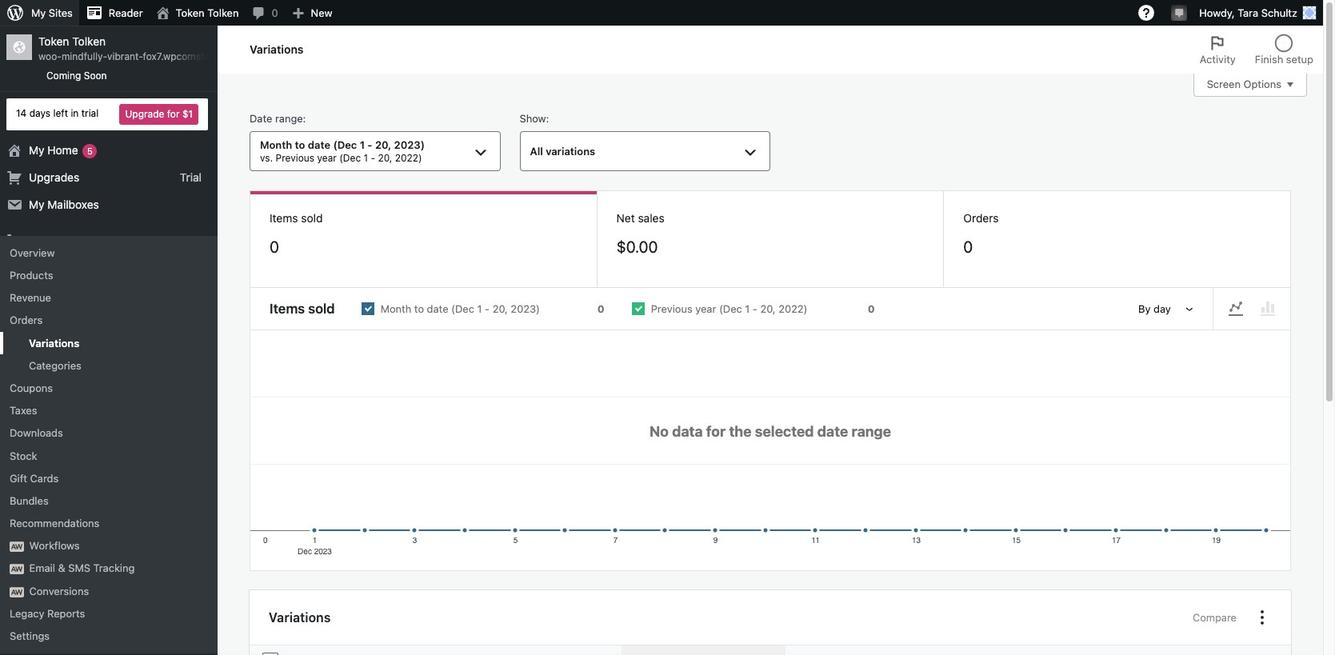 Task type: vqa. For each thing, say whether or not it's contained in the screenshot.
'in' at the top left of the page
yes



Task type: describe. For each thing, give the bounding box(es) containing it.
1 column header from the left
[[276, 646, 515, 656]]

$1
[[182, 108, 193, 120]]

2 column header from the left
[[622, 646, 786, 656]]

reader link
[[79, 0, 149, 26]]

howdy, tara schultz
[[1200, 6, 1298, 19]]

stock link
[[0, 445, 218, 467]]

performance indicators menu
[[250, 191, 1292, 288]]

conversions link
[[0, 580, 218, 603]]

revenue
[[10, 292, 51, 304]]

recommendations
[[10, 517, 100, 530]]

my sites
[[31, 6, 73, 19]]

all variations
[[530, 145, 596, 158]]

token for token tolken
[[176, 6, 205, 19]]

new
[[311, 6, 333, 19]]

my mailboxes
[[29, 198, 99, 211]]

choose which values to display image
[[1253, 608, 1273, 628]]

my for my sites
[[31, 6, 46, 19]]

workflows link
[[0, 535, 218, 557]]

taxes link
[[0, 400, 218, 422]]

gift
[[10, 472, 27, 485]]

(dec inside option
[[452, 303, 475, 316]]

finish setup button
[[1246, 26, 1324, 74]]

soon
[[84, 70, 107, 82]]

2023) for month to date (dec 1 - 20, 2023) vs. previous year (dec 1 - 20, 2022)
[[394, 139, 425, 152]]

bundles link
[[0, 490, 218, 512]]

previous year (dec 1 - 20, 2022)
[[651, 303, 808, 316]]

2 items from the top
[[270, 301, 305, 317]]

legacy reports link
[[0, 603, 218, 625]]

activity
[[1200, 53, 1237, 66]]

sales
[[638, 211, 665, 225]]

previous inside month to date (dec 1 - 20, 2023) vs. previous year (dec 1 - 20, 2022)
[[276, 152, 315, 164]]

options
[[1244, 78, 1282, 91]]

howdy,
[[1200, 6, 1236, 19]]

4 column header from the left
[[1190, 646, 1292, 656]]

orders inside performance indicators "menu"
[[964, 211, 999, 225]]

stock
[[10, 449, 37, 462]]

payments link
[[0, 310, 218, 337]]

screen options button
[[1194, 73, 1308, 97]]

legacy reports
[[10, 607, 85, 620]]

overview
[[10, 246, 55, 259]]

line chart image
[[1227, 300, 1246, 319]]

show :
[[520, 112, 549, 125]]

to for month to date (dec 1 - 20, 2023)
[[415, 303, 424, 316]]

2 : from the left
[[546, 112, 549, 125]]

gift cards link
[[0, 467, 218, 490]]

home
[[47, 143, 78, 157]]

0 link
[[245, 0, 285, 26]]

2022) inside month to date (dec 1 - 20, 2023) vs. previous year (dec 1 - 20, 2022)
[[395, 152, 422, 164]]

automatewoo element for workflows
[[10, 542, 24, 552]]

token tolken
[[176, 6, 239, 19]]

variations link
[[0, 332, 218, 354]]

vs.
[[260, 152, 273, 164]]

3 column header from the left
[[1082, 646, 1190, 656]]

1 : from the left
[[303, 112, 306, 125]]

items inside performance indicators "menu"
[[270, 211, 298, 225]]

my for my mailboxes
[[29, 198, 44, 211]]

categories link
[[0, 354, 218, 377]]

my for my home 5
[[29, 143, 44, 157]]

coming
[[46, 70, 81, 82]]

variations inside main menu navigation
[[29, 337, 79, 349]]

- inside checkbox
[[753, 303, 758, 316]]

items sold inside performance indicators "menu"
[[270, 211, 323, 225]]

show
[[520, 112, 546, 125]]

all
[[530, 145, 543, 158]]

net sales
[[617, 211, 665, 225]]

mailboxes
[[47, 198, 99, 211]]

2 items sold from the top
[[270, 301, 335, 317]]

1 vertical spatial sold
[[308, 301, 335, 317]]

notification image
[[1174, 6, 1186, 18]]

date for month to date (dec 1 - 20, 2023)
[[427, 303, 449, 316]]

range
[[275, 112, 303, 125]]

2 vertical spatial orders
[[10, 314, 43, 327]]

upgrade for $1 button
[[120, 104, 199, 125]]

conversions
[[29, 585, 89, 598]]

upgrades
[[29, 170, 79, 184]]

analytics link
[[0, 337, 218, 364]]

payments
[[29, 316, 82, 330]]

finish setup
[[1256, 53, 1314, 66]]

month to date (dec 1 - 20, 2023) vs. previous year (dec 1 - 20, 2022)
[[260, 139, 425, 164]]

screen options
[[1208, 78, 1282, 91]]

my home 5
[[29, 143, 93, 157]]

settings link
[[0, 625, 218, 648]]

$0.00
[[617, 238, 658, 256]]

analytics
[[29, 343, 76, 357]]

1 horizontal spatial year
[[696, 303, 717, 316]]

date
[[250, 112, 272, 125]]

activity button
[[1191, 26, 1246, 74]]

cards
[[30, 472, 59, 485]]

woo-
[[38, 51, 62, 63]]

new link
[[285, 0, 339, 26]]

taxes
[[10, 404, 37, 417]]

schultz
[[1262, 6, 1298, 19]]

1 vertical spatial previous
[[651, 303, 693, 316]]

1 orders link from the top
[[0, 227, 218, 255]]

Select All checkbox
[[263, 653, 279, 656]]

upgrade
[[125, 108, 164, 120]]

setup
[[1287, 53, 1314, 66]]

downloads
[[10, 427, 63, 440]]

none checkbox containing previous year (dec 1 - 20, 2022)
[[618, 289, 889, 329]]

screen
[[1208, 78, 1241, 91]]

recommendations link
[[0, 512, 218, 535]]



Task type: locate. For each thing, give the bounding box(es) containing it.
0 vertical spatial year
[[317, 152, 337, 164]]

0 vertical spatial tolken
[[207, 6, 239, 19]]

2023) inside option
[[511, 303, 540, 316]]

left
[[53, 107, 68, 119]]

tracking
[[93, 562, 135, 575]]

items sold
[[270, 211, 323, 225], [270, 301, 335, 317]]

variations up select all option
[[269, 610, 331, 625]]

variations down 0 link
[[250, 42, 304, 56]]

token tolken link
[[149, 0, 245, 26]]

legacy
[[10, 607, 44, 620]]

0 vertical spatial items sold
[[270, 211, 323, 225]]

month
[[260, 139, 292, 152], [381, 303, 412, 316]]

main menu navigation
[[0, 26, 251, 656]]

month to date (dec 1 - 20, 2023)
[[381, 303, 540, 316]]

0 horizontal spatial tolken
[[72, 34, 106, 48]]

1 vertical spatial 2023)
[[511, 303, 540, 316]]

1 vertical spatial automatewoo element
[[10, 565, 24, 575]]

in
[[71, 107, 79, 119]]

1 horizontal spatial month
[[381, 303, 412, 316]]

previous down $0.00
[[651, 303, 693, 316]]

1 vertical spatial month
[[381, 303, 412, 316]]

customers link
[[0, 282, 218, 310]]

1 vertical spatial 2022)
[[779, 303, 808, 316]]

1 vertical spatial date
[[427, 303, 449, 316]]

net
[[617, 211, 635, 225]]

automatewoo element for email & sms tracking
[[10, 565, 24, 575]]

to inside month to date (dec 1 - 20, 2023) vs. previous year (dec 1 - 20, 2022)
[[295, 139, 305, 152]]

0 horizontal spatial 2022)
[[395, 152, 422, 164]]

automatewoo element up legacy
[[10, 587, 24, 598]]

1 items sold from the top
[[270, 211, 323, 225]]

0
[[272, 6, 278, 19], [270, 238, 279, 256], [964, 238, 974, 256], [598, 303, 605, 316], [868, 303, 875, 316]]

my
[[31, 6, 46, 19], [29, 143, 44, 157], [29, 198, 44, 211]]

2 vertical spatial automatewoo element
[[10, 587, 24, 598]]

tara
[[1238, 6, 1259, 19]]

0 inside the toolbar navigation
[[272, 6, 278, 19]]

sms
[[68, 562, 90, 575]]

0 vertical spatial orders
[[964, 211, 999, 225]]

1 vertical spatial my
[[29, 143, 44, 157]]

token up the woo-
[[38, 34, 69, 48]]

1 vertical spatial token
[[38, 34, 69, 48]]

0 horizontal spatial 2023)
[[394, 139, 425, 152]]

finish
[[1256, 53, 1284, 66]]

month for month to date (dec 1 - 20, 2023)
[[381, 303, 412, 316]]

0 horizontal spatial previous
[[276, 152, 315, 164]]

2 automatewoo element from the top
[[10, 565, 24, 575]]

2 orders link from the top
[[0, 309, 218, 332]]

1 vertical spatial year
[[696, 303, 717, 316]]

tolken for token tolken woo-mindfully-vibrant-fox7.wpcomstaging.com coming soon
[[72, 34, 106, 48]]

vibrant-
[[107, 51, 143, 63]]

token
[[176, 6, 205, 19], [38, 34, 69, 48]]

1 horizontal spatial date
[[427, 303, 449, 316]]

date range :
[[250, 112, 306, 125]]

column header
[[276, 646, 515, 656], [622, 646, 786, 656], [1082, 646, 1190, 656], [1190, 646, 1292, 656]]

variations down the payments
[[29, 337, 79, 349]]

my left sites
[[31, 6, 46, 19]]

month inside month to date (dec 1 - 20, 2023) vs. previous year (dec 1 - 20, 2022)
[[260, 139, 292, 152]]

2022)
[[395, 152, 422, 164], [779, 303, 808, 316]]

0 horizontal spatial :
[[303, 112, 306, 125]]

coupons
[[10, 382, 53, 395]]

1 items from the top
[[270, 211, 298, 225]]

reports
[[47, 607, 85, 620]]

1 horizontal spatial previous
[[651, 303, 693, 316]]

2 products link from the top
[[0, 264, 218, 287]]

to inside option
[[415, 303, 424, 316]]

previous
[[276, 152, 315, 164], [651, 303, 693, 316]]

token inside token tolken link
[[176, 6, 205, 19]]

0 vertical spatial variations
[[250, 42, 304, 56]]

my mailboxes link
[[0, 191, 218, 219]]

overview link
[[0, 242, 218, 264]]

downloads link
[[0, 422, 218, 445]]

sites
[[49, 6, 73, 19]]

0 vertical spatial previous
[[276, 152, 315, 164]]

1 products link from the top
[[0, 255, 218, 282]]

fox7.wpcomstaging.com
[[143, 51, 251, 63]]

trial
[[180, 170, 202, 184]]

0 horizontal spatial year
[[317, 152, 337, 164]]

date for month to date (dec 1 - 20, 2023) vs. previous year (dec 1 - 20, 2022)
[[308, 139, 331, 152]]

1 vertical spatial items
[[270, 301, 305, 317]]

email
[[29, 562, 55, 575]]

compare button
[[1187, 605, 1244, 631]]

email & sms tracking
[[29, 562, 135, 575]]

tolken
[[207, 6, 239, 19], [72, 34, 106, 48]]

orders link
[[0, 227, 218, 255], [0, 309, 218, 332]]

products link up revenue link
[[0, 255, 218, 282]]

tolken left 0 link
[[207, 6, 239, 19]]

2023) inside month to date (dec 1 - 20, 2023) vs. previous year (dec 1 - 20, 2022)
[[394, 139, 425, 152]]

1 vertical spatial tolken
[[72, 34, 106, 48]]

automatewoo element left email
[[10, 565, 24, 575]]

to
[[295, 139, 305, 152], [415, 303, 424, 316]]

toolbar navigation
[[0, 0, 1324, 29]]

sold
[[301, 211, 323, 225], [308, 301, 335, 317]]

menu bar
[[1214, 295, 1291, 324]]

automatewoo element for conversions
[[10, 587, 24, 598]]

tab list
[[1191, 26, 1324, 74]]

1 horizontal spatial 2022)
[[779, 303, 808, 316]]

1 horizontal spatial tolken
[[207, 6, 239, 19]]

0 horizontal spatial token
[[38, 34, 69, 48]]

products link
[[0, 255, 218, 282], [0, 264, 218, 287]]

variations
[[546, 145, 596, 158]]

date inside month to date (dec 1 - 20, 2023) vs. previous year (dec 1 - 20, 2022)
[[308, 139, 331, 152]]

variations for 4th column header from the right
[[269, 610, 331, 625]]

0 vertical spatial date
[[308, 139, 331, 152]]

14 days left in trial
[[16, 107, 99, 119]]

1 vertical spatial orders link
[[0, 309, 218, 332]]

0 vertical spatial items
[[270, 211, 298, 225]]

orders
[[964, 211, 999, 225], [29, 234, 64, 247], [10, 314, 43, 327]]

1 horizontal spatial to
[[415, 303, 424, 316]]

None checkbox
[[618, 289, 889, 329]]

for
[[167, 108, 180, 120]]

automatewoo element inside workflows link
[[10, 542, 24, 552]]

my inside the toolbar navigation
[[31, 6, 46, 19]]

- inside option
[[485, 303, 490, 316]]

0 vertical spatial month
[[260, 139, 292, 152]]

mindfully-
[[62, 51, 107, 63]]

2 vertical spatial my
[[29, 198, 44, 211]]

variations
[[250, 42, 304, 56], [29, 337, 79, 349], [269, 610, 331, 625]]

revenue link
[[0, 287, 218, 309]]

: right date
[[303, 112, 306, 125]]

tolken inside the toolbar navigation
[[207, 6, 239, 19]]

(dec
[[333, 139, 357, 152], [340, 152, 361, 164], [452, 303, 475, 316], [720, 303, 743, 316]]

upgrade for $1
[[125, 108, 193, 120]]

to for month to date (dec 1 - 20, 2023) vs. previous year (dec 1 - 20, 2022)
[[295, 139, 305, 152]]

tolken inside token tolken woo-mindfully-vibrant-fox7.wpcomstaging.com coming soon
[[72, 34, 106, 48]]

month inside option
[[381, 303, 412, 316]]

days
[[29, 107, 50, 119]]

gift cards
[[10, 472, 59, 485]]

0 horizontal spatial date
[[308, 139, 331, 152]]

14
[[16, 107, 27, 119]]

customers
[[29, 289, 85, 302]]

tab list containing activity
[[1191, 26, 1324, 74]]

0 vertical spatial 2022)
[[395, 152, 422, 164]]

0 horizontal spatial month
[[260, 139, 292, 152]]

2023)
[[394, 139, 425, 152], [511, 303, 540, 316]]

my sites link
[[0, 0, 79, 26]]

0 vertical spatial sold
[[301, 211, 323, 225]]

date
[[308, 139, 331, 152], [427, 303, 449, 316]]

token up fox7.wpcomstaging.com
[[176, 6, 205, 19]]

: up all variations
[[546, 112, 549, 125]]

(dec inside checkbox
[[720, 303, 743, 316]]

products link up payments 'link'
[[0, 264, 218, 287]]

bar chart image
[[1259, 300, 1278, 319]]

year inside month to date (dec 1 - 20, 2023) vs. previous year (dec 1 - 20, 2022)
[[317, 152, 337, 164]]

variations for performance indicators "menu"
[[250, 42, 304, 56]]

automatewoo element inside the conversions link
[[10, 587, 24, 598]]

0 vertical spatial 2023)
[[394, 139, 425, 152]]

tolken for token tolken
[[207, 6, 239, 19]]

sold inside performance indicators "menu"
[[301, 211, 323, 225]]

2023) for month to date (dec 1 - 20, 2023)
[[511, 303, 540, 316]]

token tolken woo-mindfully-vibrant-fox7.wpcomstaging.com coming soon
[[38, 34, 251, 82]]

None checkbox
[[348, 289, 618, 329]]

all variations button
[[520, 131, 771, 171]]

items
[[270, 211, 298, 225], [270, 301, 305, 317]]

1 vertical spatial items sold
[[270, 301, 335, 317]]

0 vertical spatial automatewoo element
[[10, 542, 24, 552]]

tolken up 'mindfully-'
[[72, 34, 106, 48]]

2022) inside checkbox
[[779, 303, 808, 316]]

20,
[[375, 139, 392, 152], [378, 152, 392, 164], [493, 303, 508, 316], [761, 303, 776, 316]]

automatewoo element
[[10, 542, 24, 552], [10, 565, 24, 575], [10, 587, 24, 598]]

5
[[87, 145, 93, 156]]

my down upgrades
[[29, 198, 44, 211]]

categories
[[29, 359, 81, 372]]

reader
[[109, 6, 143, 19]]

0 vertical spatial token
[[176, 6, 205, 19]]

compare
[[1193, 612, 1237, 624]]

settings
[[10, 630, 50, 643]]

0 vertical spatial my
[[31, 6, 46, 19]]

automatewoo element left workflows
[[10, 542, 24, 552]]

none checkbox containing month to date (dec 1 - 20, 2023)
[[348, 289, 618, 329]]

1 horizontal spatial token
[[176, 6, 205, 19]]

0 vertical spatial orders link
[[0, 227, 218, 255]]

1 vertical spatial orders
[[29, 234, 64, 247]]

1 vertical spatial to
[[415, 303, 424, 316]]

email & sms tracking link
[[0, 557, 218, 580]]

1 automatewoo element from the top
[[10, 542, 24, 552]]

previous right vs.
[[276, 152, 315, 164]]

token inside token tolken woo-mindfully-vibrant-fox7.wpcomstaging.com coming soon
[[38, 34, 69, 48]]

token for token tolken woo-mindfully-vibrant-fox7.wpcomstaging.com coming soon
[[38, 34, 69, 48]]

1 vertical spatial variations
[[29, 337, 79, 349]]

automatewoo element inside 'email & sms tracking' link
[[10, 565, 24, 575]]

1 horizontal spatial 2023)
[[511, 303, 540, 316]]

coupons link
[[0, 377, 218, 400]]

&
[[58, 562, 65, 575]]

-
[[368, 139, 373, 152], [371, 152, 375, 164], [485, 303, 490, 316], [753, 303, 758, 316]]

my left home
[[29, 143, 44, 157]]

workflows
[[29, 540, 80, 552]]

0 vertical spatial to
[[295, 139, 305, 152]]

0 horizontal spatial to
[[295, 139, 305, 152]]

month for month to date (dec 1 - 20, 2023) vs. previous year (dec 1 - 20, 2022)
[[260, 139, 292, 152]]

2 vertical spatial variations
[[269, 610, 331, 625]]

1 horizontal spatial :
[[546, 112, 549, 125]]

3 automatewoo element from the top
[[10, 587, 24, 598]]



